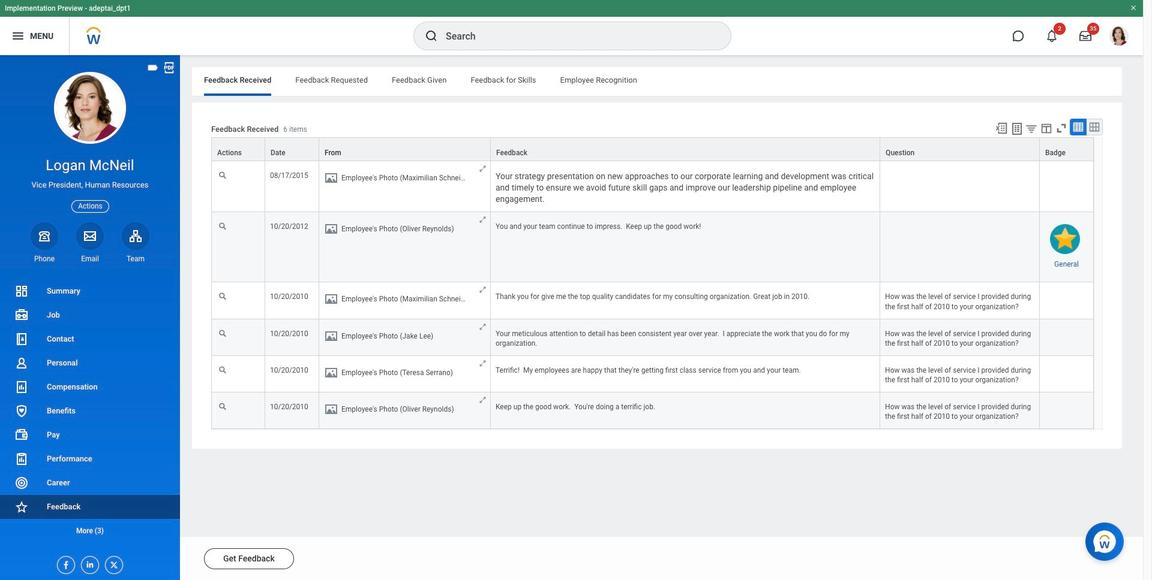 Task type: vqa. For each thing, say whether or not it's contained in the screenshot.
fifth row from the bottom of the page
yes



Task type: locate. For each thing, give the bounding box(es) containing it.
list
[[0, 280, 180, 544]]

1 grow image from the top
[[478, 216, 487, 225]]

image image for seventh row
[[324, 403, 338, 417]]

summary image
[[14, 284, 29, 299]]

phone image
[[36, 229, 53, 243]]

5 image image from the top
[[324, 366, 338, 380]]

2 grow image from the top
[[478, 286, 487, 295]]

email logan mcneil element
[[76, 254, 104, 264]]

expand table image
[[1088, 121, 1100, 133]]

4 image image from the top
[[324, 329, 338, 344]]

1 vertical spatial grow image
[[478, 359, 487, 368]]

grow image for image corresponding to seventh row
[[478, 396, 487, 405]]

1 grow image from the top
[[478, 164, 487, 173]]

grow image
[[478, 164, 487, 173], [478, 286, 487, 295], [478, 323, 487, 332], [478, 396, 487, 405]]

toolbar
[[989, 119, 1103, 137]]

pay image
[[14, 428, 29, 443]]

notifications large image
[[1046, 30, 1058, 42]]

phone logan mcneil element
[[31, 254, 58, 264]]

image image for 3rd row from the top of the page
[[324, 222, 338, 237]]

navigation pane region
[[0, 55, 180, 581]]

search image
[[424, 29, 439, 43]]

view printable version (pdf) image
[[163, 61, 176, 74]]

1 column header from the left
[[211, 137, 265, 162]]

cell
[[319, 161, 491, 213], [880, 161, 1040, 213], [1040, 161, 1094, 213], [319, 213, 491, 283], [880, 213, 1040, 283], [319, 283, 491, 320], [1040, 283, 1094, 320], [319, 320, 491, 356], [1040, 320, 1094, 356], [319, 356, 491, 393], [1040, 356, 1094, 393], [319, 393, 491, 430], [1040, 393, 1094, 430]]

3 grow image from the top
[[478, 323, 487, 332]]

2 grow image from the top
[[478, 359, 487, 368]]

0 vertical spatial grow image
[[478, 216, 487, 225]]

4 grow image from the top
[[478, 396, 487, 405]]

3 image image from the top
[[324, 292, 338, 307]]

1 image image from the top
[[324, 171, 338, 185]]

image image
[[324, 171, 338, 185], [324, 222, 338, 237], [324, 292, 338, 307], [324, 329, 338, 344], [324, 366, 338, 380], [324, 403, 338, 417]]

3 row from the top
[[211, 213, 1094, 283]]

close environment banner image
[[1130, 4, 1137, 11]]

6 image image from the top
[[324, 403, 338, 417]]

banner
[[0, 0, 1143, 55]]

image image for fifth row
[[324, 329, 338, 344]]

view team image
[[128, 229, 143, 243]]

grow image for second row from the top's image
[[478, 164, 487, 173]]

grow image for image associated with 4th row from the bottom
[[478, 286, 487, 295]]

benefits image
[[14, 404, 29, 419]]

tab list
[[192, 67, 1122, 96]]

Search Workday  search field
[[446, 23, 706, 49]]

column header
[[211, 137, 265, 162], [265, 137, 319, 162]]

tag image
[[146, 61, 160, 74]]

row
[[211, 137, 1094, 162], [211, 161, 1094, 213], [211, 213, 1094, 283], [211, 283, 1094, 320], [211, 320, 1094, 356], [211, 356, 1094, 393], [211, 393, 1094, 430]]

linkedin image
[[82, 557, 95, 570]]

grow image for 2nd row from the bottom
[[478, 359, 487, 368]]

performance image
[[14, 452, 29, 467]]

click to view/edit grid preferences image
[[1040, 122, 1053, 135]]

2 row from the top
[[211, 161, 1094, 213]]

grow image
[[478, 216, 487, 225], [478, 359, 487, 368]]

2 image image from the top
[[324, 222, 338, 237]]

mail image
[[83, 229, 97, 243]]

inbox large image
[[1079, 30, 1091, 42]]

profile logan mcneil image
[[1109, 26, 1129, 48]]

feedback image
[[14, 500, 29, 515]]



Task type: describe. For each thing, give the bounding box(es) containing it.
job image
[[14, 308, 29, 323]]

5 row from the top
[[211, 320, 1094, 356]]

image image for 4th row from the bottom
[[324, 292, 338, 307]]

justify image
[[11, 29, 25, 43]]

fullscreen image
[[1055, 122, 1068, 135]]

grow image for 3rd row from the top of the page
[[478, 216, 487, 225]]

contact image
[[14, 332, 29, 347]]

image image for 2nd row from the bottom
[[324, 366, 338, 380]]

x image
[[106, 557, 119, 571]]

badge image
[[1050, 225, 1080, 255]]

4 row from the top
[[211, 283, 1094, 320]]

personal image
[[14, 356, 29, 371]]

career image
[[14, 476, 29, 491]]

2 column header from the left
[[265, 137, 319, 162]]

facebook image
[[58, 557, 71, 571]]

export to worksheets image
[[1010, 122, 1024, 136]]

export to excel image
[[995, 122, 1008, 135]]

image image for second row from the top
[[324, 171, 338, 185]]

select to filter grid data image
[[1025, 122, 1038, 135]]

compensation image
[[14, 380, 29, 395]]

table image
[[1072, 121, 1084, 133]]

grow image for fifth row image
[[478, 323, 487, 332]]

team logan mcneil element
[[122, 254, 149, 264]]

7 row from the top
[[211, 393, 1094, 430]]

6 row from the top
[[211, 356, 1094, 393]]

1 row from the top
[[211, 137, 1094, 162]]



